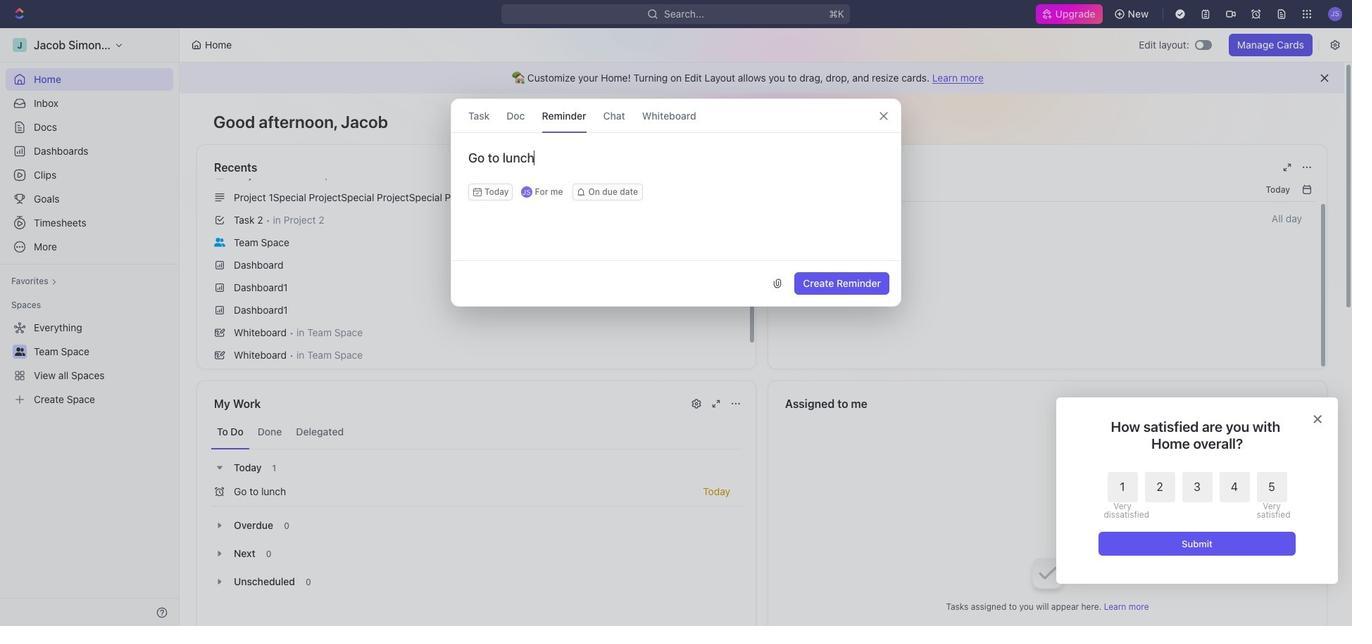 Task type: describe. For each thing, give the bounding box(es) containing it.
1 horizontal spatial dialog
[[1057, 398, 1338, 585]]

sidebar navigation
[[0, 28, 180, 627]]

0 horizontal spatial dialog
[[451, 99, 902, 307]]

Reminder na﻿me or type '/' for commands text field
[[452, 150, 901, 184]]



Task type: locate. For each thing, give the bounding box(es) containing it.
0 vertical spatial dialog
[[451, 99, 902, 307]]

dialog
[[451, 99, 902, 307], [1057, 398, 1338, 585]]

alert
[[180, 63, 1345, 94]]

1 vertical spatial dialog
[[1057, 398, 1338, 585]]

option group
[[1104, 473, 1287, 520]]

option group inside dialog
[[1104, 473, 1287, 520]]

tree
[[6, 317, 173, 411]]

tab list
[[211, 416, 742, 450]]

tree inside sidebar navigation
[[6, 317, 173, 411]]

user group image
[[214, 238, 225, 247]]



Task type: vqa. For each thing, say whether or not it's contained in the screenshot.
the bottommost &
no



